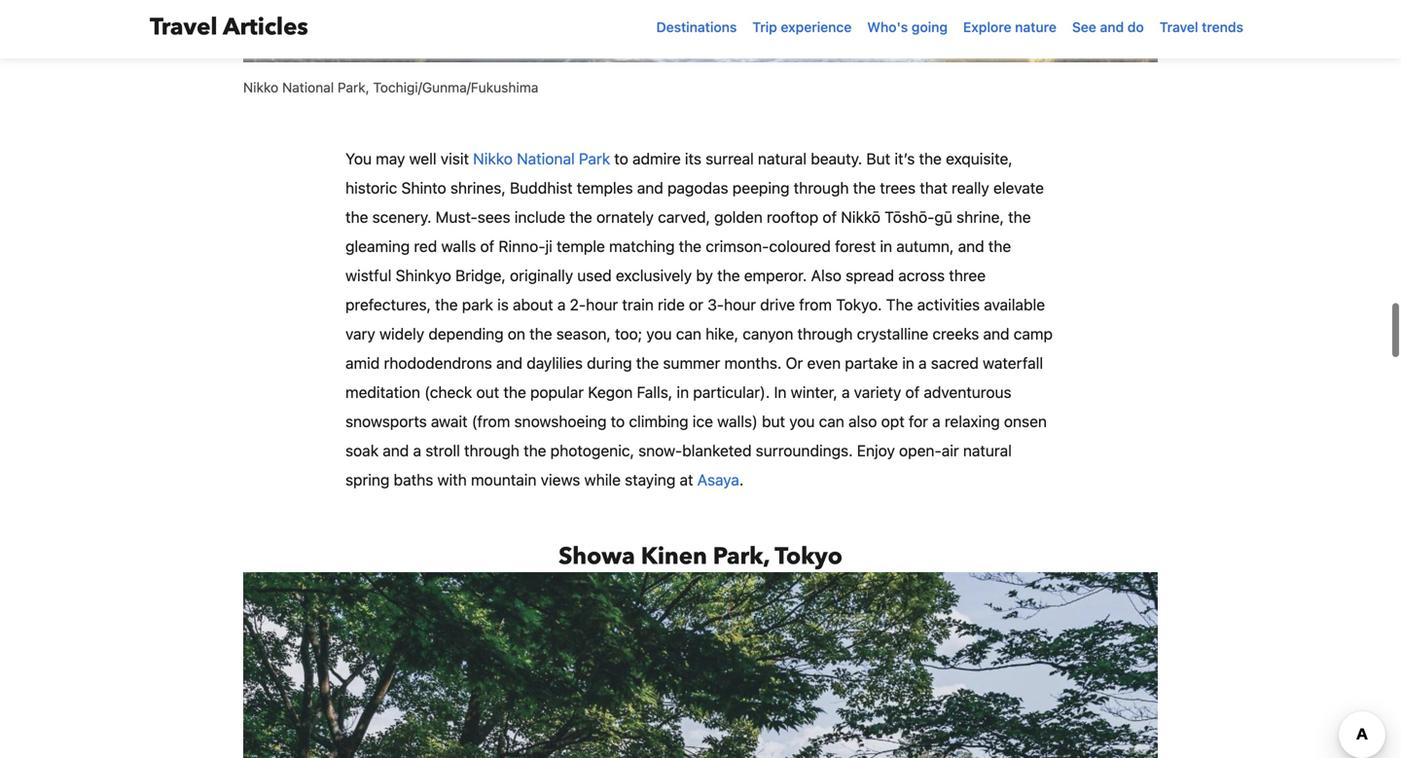 Task type: locate. For each thing, give the bounding box(es) containing it.
summer
[[663, 354, 720, 372]]

in right forest
[[880, 237, 893, 255]]

its
[[685, 149, 702, 168]]

0 vertical spatial nikko
[[243, 79, 279, 95]]

0 horizontal spatial natural
[[758, 149, 807, 168]]

bridge,
[[455, 266, 506, 285]]

and left do
[[1100, 19, 1124, 35]]

explore nature
[[963, 19, 1057, 35]]

1 vertical spatial natural
[[963, 441, 1012, 460]]

and down admire
[[637, 179, 664, 197]]

widely
[[380, 325, 424, 343]]

travel left articles at top
[[150, 11, 218, 43]]

a left stroll
[[413, 441, 421, 460]]

and down on
[[496, 354, 523, 372]]

you right but
[[789, 412, 815, 431]]

forest
[[835, 237, 876, 255]]

who's going
[[867, 19, 948, 35]]

park, right kinen
[[713, 541, 770, 573]]

in down crystalline
[[902, 354, 915, 372]]

elevate
[[994, 179, 1044, 197]]

photogenic,
[[551, 441, 634, 460]]

meditation
[[345, 383, 420, 401]]

views
[[541, 471, 580, 489]]

the
[[919, 149, 942, 168], [853, 179, 876, 197], [345, 208, 368, 226], [570, 208, 592, 226], [1008, 208, 1031, 226], [679, 237, 702, 255], [989, 237, 1011, 255], [717, 266, 740, 285], [435, 295, 458, 314], [530, 325, 552, 343], [636, 354, 659, 372], [503, 383, 526, 401], [524, 441, 546, 460]]

1 horizontal spatial national
[[517, 149, 575, 168]]

hour up hike,
[[724, 295, 756, 314]]

0 vertical spatial park,
[[338, 79, 369, 95]]

0 vertical spatial natural
[[758, 149, 807, 168]]

in right falls,
[[677, 383, 689, 401]]

1 vertical spatial to
[[611, 412, 625, 431]]

destinations link
[[649, 10, 745, 45]]

soak
[[345, 441, 379, 460]]

from
[[799, 295, 832, 314]]

can left also
[[819, 412, 845, 431]]

rooftop
[[767, 208, 819, 226]]

is
[[497, 295, 509, 314]]

1 horizontal spatial in
[[880, 237, 893, 255]]

ride
[[658, 295, 685, 314]]

0 horizontal spatial in
[[677, 383, 689, 401]]

explore
[[963, 19, 1012, 35]]

camp
[[1014, 325, 1053, 343]]

mountain
[[471, 471, 537, 489]]

0 horizontal spatial travel
[[150, 11, 218, 43]]

enjoy
[[857, 441, 895, 460]]

you
[[647, 325, 672, 343], [789, 412, 815, 431]]

daylilies
[[527, 354, 583, 372]]

0 vertical spatial to
[[614, 149, 629, 168]]

and up three
[[958, 237, 985, 255]]

of left nikkō
[[823, 208, 837, 226]]

wistful
[[345, 266, 392, 285]]

asaya
[[697, 471, 739, 489]]

natural down relaxing
[[963, 441, 1012, 460]]

season,
[[556, 325, 611, 343]]

0 horizontal spatial hour
[[586, 295, 618, 314]]

the right by on the top of page
[[717, 266, 740, 285]]

visit
[[441, 149, 469, 168]]

nikko
[[243, 79, 279, 95], [473, 149, 513, 168]]

admire
[[633, 149, 681, 168]]

national down articles at top
[[282, 79, 334, 95]]

tochigi/gunma/fukushima
[[373, 79, 539, 95]]

showa
[[559, 541, 635, 573]]

of up for
[[906, 383, 920, 401]]

park,
[[338, 79, 369, 95], [713, 541, 770, 573]]

of
[[823, 208, 837, 226], [480, 237, 495, 255], [906, 383, 920, 401]]

park, up you
[[338, 79, 369, 95]]

trip experience
[[753, 19, 852, 35]]

1 horizontal spatial of
[[823, 208, 837, 226]]

the down shrine,
[[989, 237, 1011, 255]]

really
[[952, 179, 990, 197]]

adventurous
[[924, 383, 1012, 401]]

hour down used
[[586, 295, 618, 314]]

staying
[[625, 471, 676, 489]]

matching
[[609, 237, 675, 255]]

the right it's
[[919, 149, 942, 168]]

who's
[[867, 19, 908, 35]]

to admire its surreal natural beauty. but it's the exquisite, historic shinto shrines, buddhist temples and pagodas peeping through the trees that really elevate the scenery. must-sees include the ornately carved, golden rooftop of nikkō tōshō-gū shrine, the gleaming red walls of rinno-ji temple matching the crimson-coloured forest in autumn, and the wistful shinkyo bridge, originally used exclusively by the emperor. also spread across three prefectures, the park is about a 2-hour train ride or 3-hour drive from tokyo. the activities available vary widely depending on the season, too; you can hike, canyon through crystalline creeks and camp amid rhododendrons and daylilies during the summer months. or even partake in a sacred waterfall meditation (check out the popular kegon falls, in particular). in winter, a variety of adventurous snowsports await (from snowshoeing to climbing ice walls) but you can also opt for a relaxing onsen soak and a stroll through the photogenic, snow-blanketed surroundings. enjoy open-air natural spring baths with mountain views while staying at
[[345, 149, 1053, 489]]

0 horizontal spatial park,
[[338, 79, 369, 95]]

nikkō
[[841, 208, 881, 226]]

across
[[899, 266, 945, 285]]

1 horizontal spatial natural
[[963, 441, 1012, 460]]

0 vertical spatial national
[[282, 79, 334, 95]]

nikko national park link
[[473, 149, 610, 168]]

3-
[[708, 295, 724, 314]]

through up 'even'
[[798, 325, 853, 343]]

buddhist
[[510, 179, 573, 197]]

about
[[513, 295, 553, 314]]

must-
[[436, 208, 478, 226]]

exquisite,
[[946, 149, 1013, 168]]

can
[[676, 325, 702, 343], [819, 412, 845, 431]]

1 horizontal spatial travel
[[1160, 19, 1199, 35]]

1 vertical spatial park,
[[713, 541, 770, 573]]

to down kegon
[[611, 412, 625, 431]]

nikko up shrines,
[[473, 149, 513, 168]]

drive
[[760, 295, 795, 314]]

beauty.
[[811, 149, 862, 168]]

0 horizontal spatial can
[[676, 325, 702, 343]]

trip experience link
[[745, 10, 860, 45]]

0 horizontal spatial of
[[480, 237, 495, 255]]

.
[[739, 471, 744, 489]]

1 vertical spatial you
[[789, 412, 815, 431]]

through down (from
[[464, 441, 520, 460]]

well
[[409, 149, 437, 168]]

three
[[949, 266, 986, 285]]

surroundings.
[[756, 441, 853, 460]]

1 vertical spatial can
[[819, 412, 845, 431]]

national up the buddhist
[[517, 149, 575, 168]]

through down beauty.
[[794, 179, 849, 197]]

2 vertical spatial of
[[906, 383, 920, 401]]

to right park
[[614, 149, 629, 168]]

1 vertical spatial in
[[902, 354, 915, 372]]

kinen
[[641, 541, 707, 573]]

1 horizontal spatial can
[[819, 412, 845, 431]]

and up waterfall
[[983, 325, 1010, 343]]

a left "2-"
[[558, 295, 566, 314]]

experience
[[781, 19, 852, 35]]

crystalline
[[857, 325, 929, 343]]

asaya link
[[697, 471, 739, 489]]

used
[[577, 266, 612, 285]]

can up "summer"
[[676, 325, 702, 343]]

travel right do
[[1160, 19, 1199, 35]]

0 horizontal spatial national
[[282, 79, 334, 95]]

while
[[584, 471, 621, 489]]

0 vertical spatial can
[[676, 325, 702, 343]]

travel
[[150, 11, 218, 43], [1160, 19, 1199, 35]]

tokyo
[[775, 541, 843, 573]]

ice
[[693, 412, 713, 431]]

tōshō-
[[885, 208, 935, 226]]

shinkyo
[[396, 266, 451, 285]]

you right too;
[[647, 325, 672, 343]]

of right walls
[[480, 237, 495, 255]]

pagodas
[[668, 179, 729, 197]]

0 vertical spatial you
[[647, 325, 672, 343]]

1 horizontal spatial park,
[[713, 541, 770, 573]]

you
[[345, 149, 372, 168]]

nikko down articles at top
[[243, 79, 279, 95]]

natural
[[758, 149, 807, 168], [963, 441, 1012, 460]]

falls,
[[637, 383, 673, 401]]

snowsports
[[345, 412, 427, 431]]

natural up peeping
[[758, 149, 807, 168]]

on
[[508, 325, 525, 343]]

nature
[[1015, 19, 1057, 35]]

1 horizontal spatial hour
[[724, 295, 756, 314]]

it's
[[895, 149, 915, 168]]

0 horizontal spatial nikko
[[243, 79, 279, 95]]

1 vertical spatial nikko
[[473, 149, 513, 168]]



Task type: vqa. For each thing, say whether or not it's contained in the screenshot.
walls)
yes



Task type: describe. For each thing, give the bounding box(es) containing it.
the right the out
[[503, 383, 526, 401]]

trees
[[880, 179, 916, 197]]

you may well visit nikko national park
[[345, 149, 610, 168]]

crimson-
[[706, 237, 769, 255]]

sacred
[[931, 354, 979, 372]]

tokyo.
[[836, 295, 882, 314]]

stroll
[[426, 441, 460, 460]]

0 vertical spatial through
[[794, 179, 849, 197]]

a right for
[[932, 412, 941, 431]]

the right on
[[530, 325, 552, 343]]

popular
[[530, 383, 584, 401]]

0 horizontal spatial you
[[647, 325, 672, 343]]

rinno-
[[499, 237, 546, 255]]

air
[[942, 441, 959, 460]]

travel for travel trends
[[1160, 19, 1199, 35]]

baths
[[394, 471, 433, 489]]

the up the temple
[[570, 208, 592, 226]]

may
[[376, 149, 405, 168]]

the up views
[[524, 441, 546, 460]]

who's going link
[[860, 10, 956, 45]]

waterfall
[[983, 354, 1043, 372]]

but
[[867, 149, 891, 168]]

nikko national park, tochigi/gunma/fukushima
[[243, 79, 539, 95]]

prefectures,
[[345, 295, 431, 314]]

variety
[[854, 383, 902, 401]]

1 vertical spatial through
[[798, 325, 853, 343]]

relaxing
[[945, 412, 1000, 431]]

asaya .
[[697, 471, 744, 489]]

snowshoeing
[[514, 412, 607, 431]]

a left 'sacred'
[[919, 354, 927, 372]]

gleaming
[[345, 237, 410, 255]]

2 horizontal spatial in
[[902, 354, 915, 372]]

do
[[1128, 19, 1144, 35]]

travel trends
[[1160, 19, 1244, 35]]

coloured
[[769, 237, 831, 255]]

that
[[920, 179, 948, 197]]

articles
[[223, 11, 308, 43]]

the
[[886, 295, 913, 314]]

travel articles
[[150, 11, 308, 43]]

opt
[[881, 412, 905, 431]]

1 vertical spatial national
[[517, 149, 575, 168]]

activities
[[917, 295, 980, 314]]

and down 'snowsports'
[[383, 441, 409, 460]]

the down historic
[[345, 208, 368, 226]]

shinto
[[401, 179, 446, 197]]

months.
[[725, 354, 782, 372]]

hike,
[[706, 325, 739, 343]]

see and do
[[1072, 19, 1144, 35]]

blanketed
[[682, 441, 752, 460]]

amid
[[345, 354, 380, 372]]

the down elevate
[[1008, 208, 1031, 226]]

climbing
[[629, 412, 689, 431]]

walls
[[441, 237, 476, 255]]

travel for travel articles
[[150, 11, 218, 43]]

a right winter, on the right
[[842, 383, 850, 401]]

destinations
[[656, 19, 737, 35]]

park, for tokyo
[[713, 541, 770, 573]]

park
[[462, 295, 493, 314]]

temple
[[557, 237, 605, 255]]

travel trends link
[[1152, 10, 1252, 45]]

rhododendrons
[[384, 354, 492, 372]]

train
[[622, 295, 654, 314]]

sees
[[478, 208, 511, 226]]

snow-
[[639, 441, 682, 460]]

shrines,
[[450, 179, 506, 197]]

partake
[[845, 354, 898, 372]]

or
[[786, 354, 803, 372]]

red
[[414, 237, 437, 255]]

explore nature link
[[956, 10, 1065, 45]]

with
[[437, 471, 467, 489]]

spring
[[345, 471, 390, 489]]

0 vertical spatial in
[[880, 237, 893, 255]]

winter,
[[791, 383, 838, 401]]

1 vertical spatial of
[[480, 237, 495, 255]]

exclusively
[[616, 266, 692, 285]]

at
[[680, 471, 693, 489]]

spread
[[846, 266, 894, 285]]

the left "park"
[[435, 295, 458, 314]]

2 horizontal spatial of
[[906, 383, 920, 401]]

1 hour from the left
[[586, 295, 618, 314]]

scenery.
[[372, 208, 432, 226]]

2 vertical spatial through
[[464, 441, 520, 460]]

going
[[912, 19, 948, 35]]

kegon
[[588, 383, 633, 401]]

by
[[696, 266, 713, 285]]

trip
[[753, 19, 777, 35]]

vary
[[345, 325, 375, 343]]

also
[[849, 412, 877, 431]]

(check
[[424, 383, 472, 401]]

1 horizontal spatial you
[[789, 412, 815, 431]]

2 hour from the left
[[724, 295, 756, 314]]

1 horizontal spatial nikko
[[473, 149, 513, 168]]

0 vertical spatial of
[[823, 208, 837, 226]]

2 vertical spatial in
[[677, 383, 689, 401]]

walls)
[[717, 412, 758, 431]]

the up falls,
[[636, 354, 659, 372]]

the down carved,
[[679, 237, 702, 255]]

ji
[[546, 237, 553, 255]]

available
[[984, 295, 1045, 314]]

the up nikkō
[[853, 179, 876, 197]]

park, for tochigi/gunma/fukushima
[[338, 79, 369, 95]]

see and do link
[[1065, 10, 1152, 45]]

originally
[[510, 266, 573, 285]]

for
[[909, 412, 928, 431]]

include
[[515, 208, 566, 226]]

also
[[811, 266, 842, 285]]



